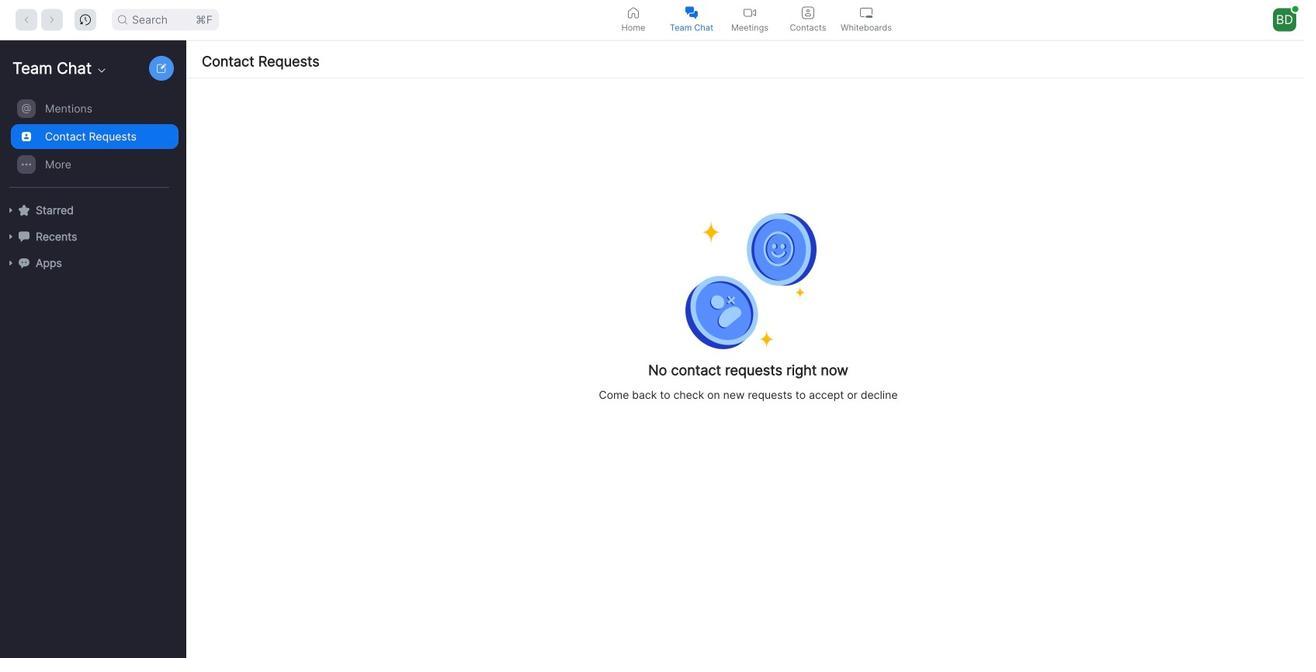 Task type: vqa. For each thing, say whether or not it's contained in the screenshot.
CHEVRON LEFT SMALL image
no



Task type: locate. For each thing, give the bounding box(es) containing it.
starred tree item
[[6, 197, 179, 224]]

whiteboard small image
[[860, 7, 873, 19]]

magnifier image
[[118, 15, 127, 24]]

triangle right image
[[6, 232, 16, 241], [6, 232, 16, 241]]

new image
[[157, 64, 166, 73]]

recents tree item
[[6, 224, 179, 250]]

magnifier image
[[118, 15, 127, 24]]

tree
[[0, 93, 183, 292]]

history image
[[80, 14, 91, 25]]

tab list
[[604, 0, 896, 40]]

profile contact image
[[802, 7, 815, 19], [802, 7, 815, 19]]

online image
[[1293, 6, 1299, 12]]

home small image
[[627, 7, 640, 19]]

new image
[[157, 64, 166, 73]]

history image
[[80, 14, 91, 25]]

team chat image
[[686, 7, 698, 19]]

triangle right image
[[6, 206, 16, 215], [6, 206, 16, 215], [6, 259, 16, 268], [6, 259, 16, 268]]

star image
[[19, 205, 30, 216]]

group
[[0, 95, 179, 188]]

chatbot image
[[19, 258, 30, 268], [19, 258, 30, 268]]

video on image
[[744, 7, 756, 19]]

home small image
[[627, 7, 640, 19]]

chevron down small image
[[96, 64, 108, 77], [96, 64, 108, 77]]

chat image
[[19, 231, 30, 242]]

online image
[[1293, 6, 1299, 12]]



Task type: describe. For each thing, give the bounding box(es) containing it.
team chat image
[[686, 7, 698, 19]]

chat image
[[19, 231, 30, 242]]

whiteboard small image
[[860, 7, 873, 19]]

video on image
[[744, 7, 756, 19]]

star image
[[19, 205, 30, 216]]

apps tree item
[[6, 250, 179, 276]]



